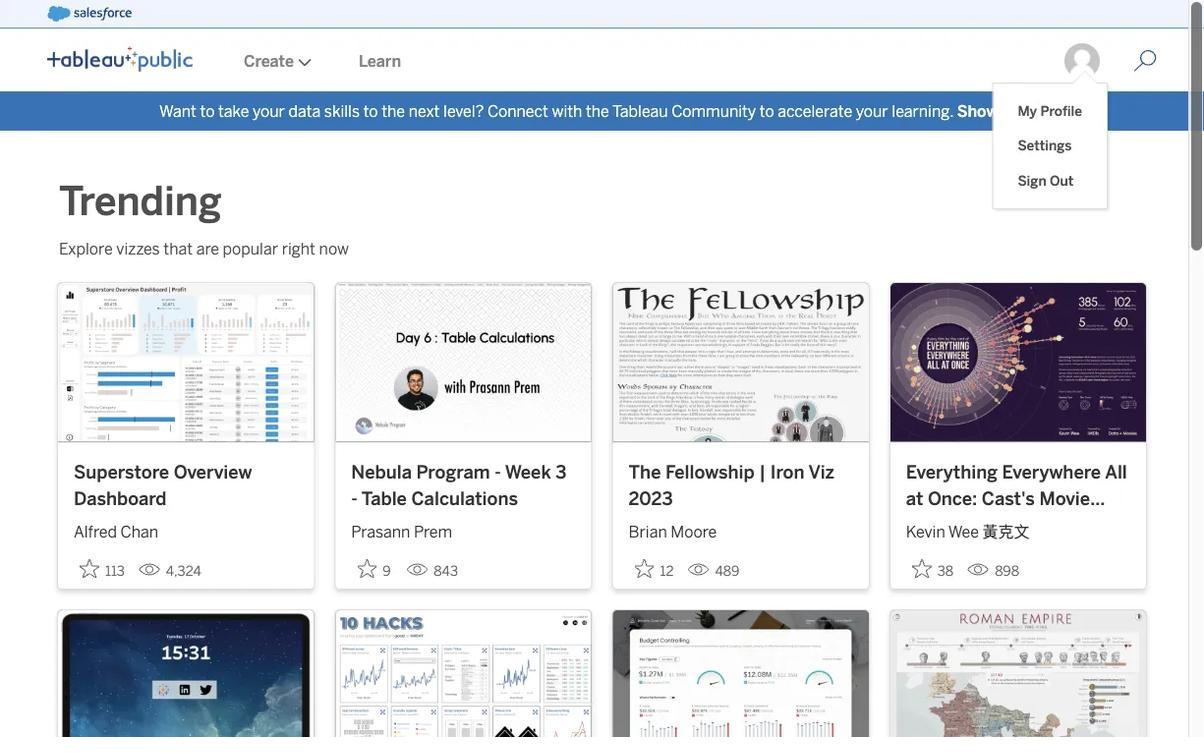 Task type: describe. For each thing, give the bounding box(es) containing it.
1 to from the left
[[200, 102, 215, 120]]

2 the from the left
[[586, 102, 609, 120]]

cast's
[[982, 488, 1035, 509]]

movie
[[1039, 488, 1090, 509]]

1 the from the left
[[382, 102, 405, 120]]

12
[[660, 563, 674, 579]]

everything everywhere all at once: cast's movie legacy
[[906, 461, 1127, 536]]

Add Favorite button
[[351, 553, 398, 585]]

9
[[383, 563, 391, 579]]

logo image
[[47, 46, 193, 72]]

my profile
[[1018, 103, 1082, 119]]

legacy
[[906, 515, 966, 536]]

everything everywhere all at once: cast's movie legacy link
[[906, 458, 1130, 536]]

Add Favorite button
[[906, 553, 960, 585]]

vizzes
[[116, 239, 160, 258]]

4,324 views element
[[131, 555, 209, 587]]

want to take your data skills to the next level? connect with the tableau community to accelerate your learning. show me →
[[159, 102, 1045, 120]]

898 views element
[[960, 555, 1027, 587]]

nebula
[[351, 461, 412, 483]]

are
[[196, 239, 219, 258]]

tableau
[[612, 102, 668, 120]]

viz
[[809, 461, 835, 483]]

sign
[[1018, 173, 1047, 189]]

黃克文
[[983, 523, 1030, 541]]

overview
[[174, 461, 252, 483]]

alfred
[[74, 523, 117, 541]]

dashboard
[[74, 488, 167, 509]]

prasann
[[351, 523, 410, 541]]

everything
[[906, 461, 998, 483]]

now
[[319, 239, 349, 258]]

nebula program - week 3 - table calculations link
[[351, 458, 576, 512]]

the fellowship | iron viz 2023 link
[[629, 458, 853, 512]]

settings
[[1018, 138, 1072, 154]]

connect
[[487, 102, 548, 120]]

community
[[672, 102, 756, 120]]

accelerate
[[778, 102, 852, 120]]

take
[[218, 102, 249, 120]]

show me link
[[957, 102, 1026, 120]]

superstore overview dashboard link
[[74, 458, 298, 512]]

popular
[[223, 239, 278, 258]]

prasann prem link
[[351, 512, 576, 544]]

that
[[163, 239, 193, 258]]

the
[[629, 461, 661, 483]]

alfred chan
[[74, 523, 158, 541]]

the fellowship | iron viz 2023
[[629, 461, 835, 509]]

at
[[906, 488, 923, 509]]

want
[[159, 102, 196, 120]]

go to search image
[[1110, 49, 1181, 73]]

skills
[[324, 102, 360, 120]]

113
[[105, 563, 125, 579]]

right
[[282, 239, 316, 258]]

38
[[938, 563, 954, 579]]

prem
[[414, 523, 452, 541]]

|
[[759, 461, 766, 483]]

salesforce logo image
[[47, 6, 132, 22]]

843
[[434, 563, 458, 579]]



Task type: locate. For each thing, give the bounding box(es) containing it.
chan
[[121, 523, 158, 541]]

your right take at the left
[[253, 102, 285, 120]]

table
[[362, 488, 407, 509]]

Add Favorite button
[[629, 553, 680, 585]]

program
[[416, 461, 490, 483]]

-
[[495, 461, 501, 483], [351, 488, 358, 509]]

the
[[382, 102, 405, 120], [586, 102, 609, 120]]

898
[[995, 563, 1019, 579]]

all
[[1105, 461, 1127, 483]]

iron
[[770, 461, 805, 483]]

show
[[957, 102, 998, 120]]

2 horizontal spatial to
[[760, 102, 774, 120]]

1 horizontal spatial your
[[856, 102, 888, 120]]

fellowship
[[666, 461, 755, 483]]

4,324
[[166, 563, 201, 579]]

- left week on the bottom
[[495, 461, 501, 483]]

0 horizontal spatial -
[[351, 488, 358, 509]]

alfred chan link
[[74, 512, 298, 544]]

dialog
[[993, 71, 1107, 208]]

1 vertical spatial -
[[351, 488, 358, 509]]

brian moore link
[[629, 512, 853, 544]]

the right with
[[586, 102, 609, 120]]

kevin wee 黃克文 link
[[906, 512, 1130, 544]]

learn
[[359, 52, 401, 70]]

nebula program - week 3 - table calculations
[[351, 461, 567, 509]]

2023
[[629, 488, 673, 509]]

to
[[200, 102, 215, 120], [363, 102, 378, 120], [760, 102, 774, 120]]

explore
[[59, 239, 113, 258]]

your left the learning.
[[856, 102, 888, 120]]

trending
[[59, 178, 222, 225]]

kevin
[[906, 523, 945, 541]]

workbook thumbnail image
[[58, 283, 314, 442], [335, 283, 591, 442], [613, 283, 869, 442], [890, 283, 1146, 442], [58, 610, 314, 737], [335, 610, 591, 737], [613, 610, 869, 737], [890, 610, 1146, 737]]

superstore overview dashboard
[[74, 461, 252, 509]]

the left next
[[382, 102, 405, 120]]

to left accelerate
[[760, 102, 774, 120]]

1 horizontal spatial the
[[586, 102, 609, 120]]

3 to from the left
[[760, 102, 774, 120]]

explore vizzes that are popular right now
[[59, 239, 349, 258]]

- left table
[[351, 488, 358, 509]]

0 horizontal spatial your
[[253, 102, 285, 120]]

tara.schultz image
[[1063, 41, 1102, 81]]

brian moore
[[629, 523, 717, 541]]

data
[[288, 102, 321, 120]]

week
[[505, 461, 551, 483]]

everywhere
[[1002, 461, 1101, 483]]

to right skills
[[363, 102, 378, 120]]

level?
[[443, 102, 484, 120]]

my
[[1018, 103, 1037, 119]]

489 views element
[[680, 555, 747, 587]]

prasann prem
[[351, 523, 452, 541]]

learning.
[[892, 102, 954, 120]]

your
[[253, 102, 285, 120], [856, 102, 888, 120]]

0 horizontal spatial to
[[200, 102, 215, 120]]

1 your from the left
[[253, 102, 285, 120]]

2 your from the left
[[856, 102, 888, 120]]

next
[[409, 102, 440, 120]]

sign out
[[1018, 173, 1074, 189]]

superstore
[[74, 461, 169, 483]]

→
[[1029, 102, 1045, 120]]

with
[[552, 102, 582, 120]]

Add Favorite button
[[74, 553, 131, 585]]

to left take at the left
[[200, 102, 215, 120]]

profile
[[1041, 103, 1082, 119]]

calculations
[[411, 488, 518, 509]]

dialog containing my profile
[[993, 71, 1107, 208]]

me
[[1002, 102, 1026, 120]]

out
[[1050, 173, 1074, 189]]

3
[[556, 461, 567, 483]]

brian
[[629, 523, 667, 541]]

wee
[[948, 523, 979, 541]]

1 horizontal spatial -
[[495, 461, 501, 483]]

0 horizontal spatial the
[[382, 102, 405, 120]]

learn link
[[335, 30, 425, 91]]

843 views element
[[398, 555, 466, 587]]

moore
[[671, 523, 717, 541]]

2 to from the left
[[363, 102, 378, 120]]

489
[[715, 563, 740, 579]]

1 horizontal spatial to
[[363, 102, 378, 120]]

list options menu
[[993, 84, 1107, 208]]

kevin wee 黃克文
[[906, 523, 1030, 541]]

0 vertical spatial -
[[495, 461, 501, 483]]

once:
[[928, 488, 977, 509]]



Task type: vqa. For each thing, say whether or not it's contained in the screenshot.


